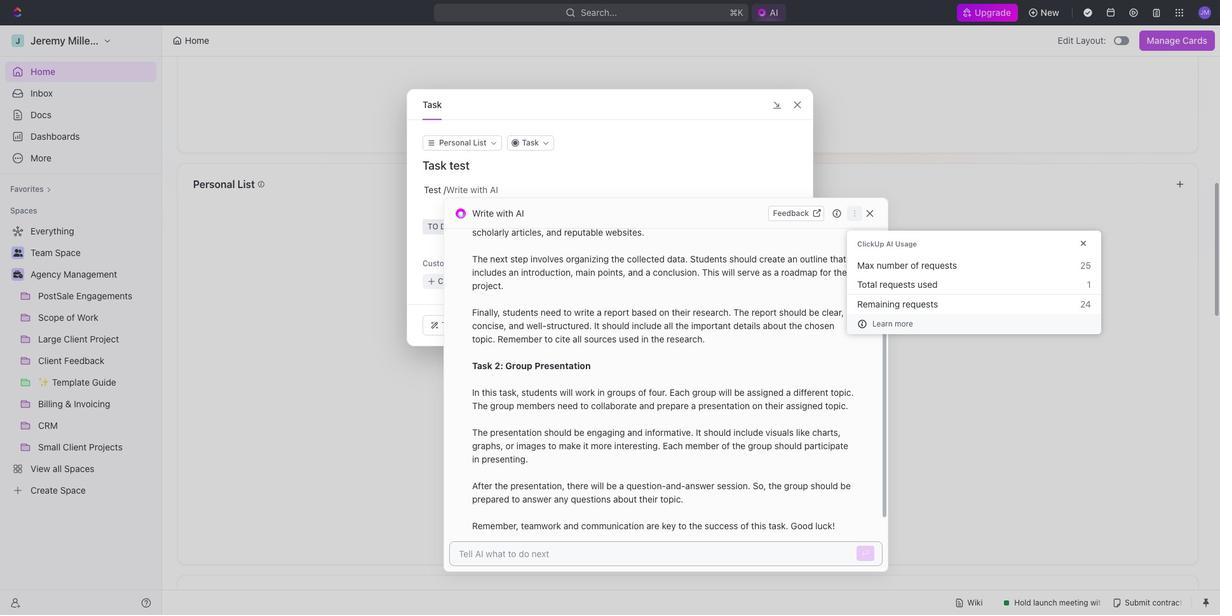 Task type: describe. For each thing, give the bounding box(es) containing it.
1 horizontal spatial ai
[[516, 208, 524, 218]]

search...
[[581, 7, 617, 18]]

be inside finally, students need to write a report based on their research. the report should be clear, concise, and well-structured. it should include all the important details about the chosen topic. remember to cite all sources used in the research.
[[809, 307, 820, 318]]

usage
[[896, 239, 917, 248]]

⏎
[[862, 549, 870, 558]]

task
[[701, 401, 716, 411]]

number
[[877, 260, 909, 271]]

serve
[[738, 267, 760, 278]]

1 horizontal spatial answer
[[686, 481, 715, 491]]

participate
[[805, 441, 849, 451]]

this
[[702, 267, 720, 278]]

the inside the next step involves organizing the collected data. students should create an outline that includes an introduction, main points, and a conclusion. this will serve as a roadmap for their project.
[[612, 254, 625, 264]]

custom
[[423, 259, 451, 268]]

this for history,
[[488, 187, 503, 198]]

technology.
[[594, 200, 642, 211]]

visuals
[[766, 427, 794, 438]]

topic. up charts,
[[826, 401, 849, 411]]

the left important
[[676, 320, 689, 331]]

1 horizontal spatial from
[[704, 214, 723, 224]]

0 vertical spatial requests
[[922, 260, 957, 271]]

created
[[726, 368, 753, 378]]

layout:
[[1077, 35, 1107, 46]]

requests for remaining requests
[[903, 299, 939, 310]]

0 vertical spatial home
[[185, 35, 209, 46]]

the presentation should be engaging and informative. it should include visuals like charts, graphs, or images to make it more interesting. each member of the group should participate in presenting.
[[472, 427, 851, 465]]

presentation inside 'in this task, students will work in groups of four. each group will be assigned a different topic. the group members need to collaborate and prepare a presentation on their assigned topic.'
[[699, 401, 750, 411]]

2 report from the left
[[752, 307, 777, 318]]

⌘k
[[730, 7, 744, 18]]

should inside the next step involves organizing the collected data. students should create an outline that includes an introduction, main points, and a conclusion. this will serve as a roadmap for their project.
[[730, 254, 757, 264]]

task for task 2: group presentation
[[472, 360, 493, 371]]

feedback button
[[768, 206, 825, 221]]

group
[[506, 360, 533, 371]]

more for learn more link to the top
[[895, 319, 913, 329]]

docs
[[31, 109, 52, 120]]

main
[[576, 267, 596, 278]]

will left "work"
[[560, 387, 573, 398]]

1 horizontal spatial an
[[788, 254, 798, 264]]

tasks.
[[680, 368, 701, 378]]

on inside 'in this task, students will work in groups of four. each group will be assigned a different topic. the group members need to collaborate and prepare a presentation on their assigned topic.'
[[753, 401, 763, 411]]

0 vertical spatial used
[[918, 279, 938, 290]]

private
[[787, 368, 812, 378]]

tasks
[[703, 368, 723, 378]]

your
[[662, 368, 678, 378]]

default.
[[659, 378, 686, 388]]

be down participate
[[841, 481, 851, 491]]

step
[[510, 254, 528, 264]]

personal for personal list
[[193, 179, 235, 190]]

write
[[574, 307, 595, 318]]

group inside the presentation should be engaging and informative. it should include visuals like charts, graphs, or images to make it more interesting. each member of the group should participate in presenting.
[[748, 441, 772, 451]]

success
[[705, 521, 738, 531]]

the right so,
[[769, 481, 782, 491]]

their inside for this task, students are required to choose a topic of their interest. it could be anything from history, science, arts, or technology. once the topic is selected, they need to conduct thorough research on it. they should gather information from reliable sources like books, scholarly articles, and reputable websites.
[[702, 187, 721, 198]]

or inside the presentation should be engaging and informative. it should include visuals like charts, graphs, or images to make it more interesting. each member of the group should participate in presenting.
[[506, 441, 514, 451]]

prepare
[[657, 401, 689, 411]]

for inside personal list is a home for your tasks. tasks created here are private by default.
[[650, 368, 660, 378]]

presenting.
[[482, 454, 528, 465]]

create a task
[[668, 401, 716, 411]]

concise,
[[472, 320, 507, 331]]

involves
[[531, 254, 564, 264]]

roadmap
[[782, 267, 818, 278]]

personal for personal list is a home for your tasks. tasks created here are private by default.
[[565, 368, 596, 378]]

good
[[791, 521, 813, 531]]

manage cards button
[[1140, 31, 1216, 51]]

should inside for this task, students are required to choose a topic of their interest. it could be anything from history, science, arts, or technology. once the topic is selected, they need to conduct thorough research on it. they should gather information from reliable sources like books, scholarly articles, and reputable websites.
[[596, 214, 623, 224]]

the inside 'in this task, students will work in groups of four. each group will be assigned a different topic. the group members need to collaborate and prepare a presentation on their assigned topic.'
[[472, 401, 488, 411]]

will down tasks
[[719, 387, 732, 398]]

information
[[655, 214, 701, 224]]

inbox link
[[5, 83, 156, 104]]

four.
[[649, 387, 668, 398]]

of inside the presentation should be engaging and informative. it should include visuals like charts, graphs, or images to make it more interesting. each member of the group should participate in presenting.
[[722, 441, 730, 451]]

topic. inside after the presentation, there will be a question-and-answer session. so, the group should be prepared to answer any questions about their topic.
[[661, 494, 684, 505]]

1 vertical spatial learn more
[[688, 378, 729, 388]]

reputable
[[564, 227, 603, 238]]

home
[[628, 368, 648, 378]]

the inside for this task, students are required to choose a topic of their interest. it could be anything from history, science, arts, or technology. once the topic is selected, they need to conduct thorough research on it. they should gather information from reliable sources like books, scholarly articles, and reputable websites.
[[669, 200, 682, 211]]

required
[[581, 187, 616, 198]]

task inside button
[[756, 320, 776, 331]]

requests for total requests used
[[880, 279, 916, 290]]

be inside 'in this task, students will work in groups of four. each group will be assigned a different topic. the group members need to collaborate and prepare a presentation on their assigned topic.'
[[735, 387, 745, 398]]

1 vertical spatial an
[[509, 267, 519, 278]]

conclusion.
[[653, 267, 700, 278]]

0 vertical spatial learn more link
[[873, 319, 913, 329]]

1 vertical spatial research.
[[667, 334, 705, 345]]

in inside the presentation should be engaging and informative. it should include visuals like charts, graphs, or images to make it more interesting. each member of the group should participate in presenting.
[[472, 454, 480, 465]]

finally,
[[472, 307, 500, 318]]

outline
[[800, 254, 828, 264]]

personal list is a home for your tasks. tasks created here are private by default.
[[565, 368, 812, 388]]

each inside the presentation should be engaging and informative. it should include visuals like charts, graphs, or images to make it more interesting. each member of the group should participate in presenting.
[[663, 441, 683, 451]]

students inside finally, students need to write a report based on their research. the report should be clear, concise, and well-structured. it should include all the important details about the chosen topic. remember to cite all sources used in the research.
[[503, 307, 539, 318]]

make
[[559, 441, 581, 451]]

members
[[517, 401, 555, 411]]

in inside finally, students need to write a report based on their research. the report should be clear, concise, and well-structured. it should include all the important details about the chosen topic. remember to cite all sources used in the research.
[[642, 334, 649, 345]]

0 vertical spatial from
[[472, 200, 491, 211]]

scholarly
[[472, 227, 509, 238]]

choose
[[629, 187, 659, 198]]

more for learn more link to the left
[[710, 378, 729, 388]]

for this task, students are required to choose a topic of their interest. it could be anything from history, science, arts, or technology. once the topic is selected, they need to conduct thorough research on it. they should gather information from reliable sources like books, scholarly articles, and reputable websites.
[[472, 187, 846, 238]]

each inside 'in this task, students will work in groups of four. each group will be assigned a different topic. the group members need to collaborate and prepare a presentation on their assigned topic.'
[[670, 387, 690, 398]]

1 vertical spatial learn
[[688, 378, 708, 388]]

need inside finally, students need to write a report based on their research. the report should be clear, concise, and well-structured. it should include all the important details about the chosen topic. remember to cite all sources used in the research.
[[541, 307, 561, 318]]

will inside after the presentation, there will be a question-and-answer session. so, the group should be prepared to answer any questions about their topic.
[[591, 481, 604, 491]]

and inside the next step involves organizing the collected data. students should create an outline that includes an introduction, main points, and a conclusion. this will serve as a roadmap for their project.
[[628, 267, 644, 278]]

images
[[517, 441, 546, 451]]

test / write with ai
[[424, 184, 498, 195]]

work
[[576, 387, 595, 398]]

is inside for this task, students are required to choose a topic of their interest. it could be anything from history, science, arts, or technology. once the topic is selected, they need to conduct thorough research on it. they should gather information from reliable sources like books, scholarly articles, and reputable websites.
[[707, 200, 714, 211]]

group inside after the presentation, there will be a question-and-answer session. so, the group should be prepared to answer any questions about their topic.
[[784, 481, 809, 491]]

in inside 'in this task, students will work in groups of four. each group will be assigned a different topic. the group members need to collaborate and prepare a presentation on their assigned topic.'
[[598, 387, 605, 398]]

to up technology.
[[618, 187, 626, 198]]

here
[[755, 368, 771, 378]]

presentation,
[[511, 481, 565, 491]]

of right number
[[911, 260, 919, 271]]

me
[[253, 591, 267, 602]]

research
[[512, 214, 548, 224]]

create for create a task
[[668, 401, 692, 411]]

group up task
[[692, 387, 717, 398]]

important
[[692, 320, 731, 331]]

articles,
[[512, 227, 544, 238]]

dialog containing task
[[407, 89, 814, 346]]

remember
[[498, 334, 542, 345]]

create for create task
[[726, 320, 754, 331]]

it inside finally, students need to write a report based on their research. the report should be clear, concise, and well-structured. it should include all the important details about the chosen topic. remember to cite all sources used in the research.
[[594, 320, 600, 331]]

they
[[756, 200, 774, 211]]

to inside 'in this task, students will work in groups of four. each group will be assigned a different topic. the group members need to collaborate and prepare a presentation on their assigned topic.'
[[581, 401, 589, 411]]

1 vertical spatial all
[[573, 334, 582, 345]]

a inside after the presentation, there will be a question-and-answer session. so, the group should be prepared to answer any questions about their topic.
[[619, 481, 624, 491]]

total requests used
[[858, 279, 938, 290]]

a inside finally, students need to write a report based on their research. the report should be clear, concise, and well-structured. it should include all the important details about the chosen topic. remember to cite all sources used in the research.
[[597, 307, 602, 318]]

there
[[567, 481, 589, 491]]

finally, students need to write a report based on their research. the report should be clear, concise, and well-structured. it should include all the important details about the chosen topic. remember to cite all sources used in the research.
[[472, 307, 847, 345]]

total
[[858, 279, 878, 290]]

be inside the presentation should be engaging and informative. it should include visuals like charts, graphs, or images to make it more interesting. each member of the group should participate in presenting.
[[574, 427, 585, 438]]

list for personal list is a home for your tasks. tasks created here are private by default.
[[598, 368, 611, 378]]

sources inside for this task, students are required to choose a topic of their interest. it could be anything from history, science, arts, or technology. once the topic is selected, they need to conduct thorough research on it. they should gather information from reliable sources like books, scholarly articles, and reputable websites.
[[758, 214, 790, 224]]

to inside the presentation should be engaging and informative. it should include visuals like charts, graphs, or images to make it more interesting. each member of the group should participate in presenting.
[[549, 441, 557, 451]]

management
[[64, 269, 117, 280]]

the left success
[[689, 521, 703, 531]]

includes
[[472, 267, 507, 278]]

2 vertical spatial ai
[[887, 239, 894, 248]]

the up prepared on the bottom left
[[495, 481, 508, 491]]

docs link
[[5, 105, 156, 125]]

0 horizontal spatial learn more link
[[688, 378, 729, 388]]

and inside 'in this task, students will work in groups of four. each group will be assigned a different topic. the group members need to collaborate and prepare a presentation on their assigned topic.'
[[640, 401, 655, 411]]

2:
[[495, 360, 504, 371]]

to inside after the presentation, there will be a question-and-answer session. so, the group should be prepared to answer any questions about their topic.
[[512, 494, 520, 505]]

upgrade
[[975, 7, 1012, 18]]

should down visuals
[[775, 441, 802, 451]]

test
[[424, 184, 441, 195]]

collaborate
[[591, 401, 637, 411]]

favorites
[[10, 184, 44, 194]]

0 vertical spatial topic
[[668, 187, 689, 198]]

to left cite
[[545, 334, 553, 345]]

teamwork
[[521, 521, 561, 531]]

their inside after the presentation, there will be a question-and-answer session. so, the group should be prepared to answer any questions about their topic.
[[640, 494, 658, 505]]

on inside for this task, students are required to choose a topic of their interest. it could be anything from history, science, arts, or technology. once the topic is selected, they need to conduct thorough research on it. they should gather information from reliable sources like books, scholarly articles, and reputable websites.
[[550, 214, 561, 224]]

clickup ai usage
[[858, 239, 917, 248]]

2 vertical spatial this
[[752, 521, 767, 531]]

new
[[1041, 7, 1060, 18]]

are for the
[[647, 521, 660, 531]]

create task button
[[718, 315, 783, 336]]

1 horizontal spatial write
[[472, 208, 494, 218]]

it inside for this task, students are required to choose a topic of their interest. it could be anything from history, science, arts, or technology. once the topic is selected, they need to conduct thorough research on it. they should gather information from reliable sources like books, scholarly articles, and reputable websites.
[[759, 187, 764, 198]]

home inside "home" link
[[31, 66, 55, 77]]

new button
[[1023, 3, 1067, 23]]

any
[[554, 494, 569, 505]]

1 horizontal spatial all
[[664, 320, 673, 331]]



Task type: locate. For each thing, give the bounding box(es) containing it.
and inside for this task, students are required to choose a topic of their interest. it could be anything from history, science, arts, or technology. once the topic is selected, they need to conduct thorough research on it. they should gather information from reliable sources like books, scholarly articles, and reputable websites.
[[547, 227, 562, 238]]

home link
[[5, 62, 156, 82]]

create down default.
[[668, 401, 692, 411]]

clickup
[[858, 239, 885, 248]]

report left based
[[604, 307, 630, 318]]

1 horizontal spatial more
[[710, 378, 729, 388]]

will right this
[[722, 267, 735, 278]]

to right prepared on the bottom left
[[512, 494, 520, 505]]

about inside finally, students need to write a report based on their research. the report should be clear, concise, and well-structured. it should include all the important details about the chosen topic. remember to cite all sources used in the research.
[[763, 320, 787, 331]]

learn down remaining
[[873, 319, 893, 329]]

create task
[[726, 320, 776, 331]]

dashboards link
[[5, 127, 156, 147]]

0 vertical spatial sources
[[758, 214, 790, 224]]

1 vertical spatial ai
[[516, 208, 524, 218]]

spaces
[[10, 206, 37, 216]]

students up the science, at the top of the page
[[528, 187, 564, 198]]

1 horizontal spatial personal
[[565, 368, 596, 378]]

1 vertical spatial from
[[704, 214, 723, 224]]

so,
[[753, 481, 766, 491]]

remember,
[[472, 521, 519, 531]]

0 vertical spatial assigned
[[747, 387, 784, 398]]

or inside for this task, students are required to choose a topic of their interest. it could be anything from history, science, arts, or technology. once the topic is selected, they need to conduct thorough research on it. they should gather information from reliable sources like books, scholarly articles, and reputable websites.
[[583, 200, 592, 211]]

presentation up images
[[490, 427, 542, 438]]

1 vertical spatial list
[[598, 368, 611, 378]]

this
[[488, 187, 503, 198], [482, 387, 497, 398], [752, 521, 767, 531]]

about down question- at the bottom
[[614, 494, 637, 505]]

0 vertical spatial like
[[792, 214, 806, 224]]

answer left session.
[[686, 481, 715, 491]]

1 horizontal spatial in
[[598, 387, 605, 398]]

personal inside personal list is a home for your tasks. tasks created here are private by default.
[[565, 368, 596, 378]]

should up luck!
[[811, 481, 838, 491]]

it inside the presentation should be engaging and informative. it should include visuals like charts, graphs, or images to make it more interesting. each member of the group should participate in presenting.
[[696, 427, 702, 438]]

feedback
[[773, 208, 809, 218]]

manage
[[1147, 35, 1181, 46]]

students
[[528, 187, 564, 198], [503, 307, 539, 318], [522, 387, 558, 398]]

0 vertical spatial all
[[664, 320, 673, 331]]

once
[[644, 200, 666, 211]]

0 vertical spatial include
[[632, 320, 662, 331]]

an up roadmap
[[788, 254, 798, 264]]

from
[[472, 200, 491, 211], [704, 214, 723, 224]]

it
[[584, 441, 589, 451]]

need inside for this task, students are required to choose a topic of their interest. it could be anything from history, science, arts, or technology. once the topic is selected, they need to conduct thorough research on it. they should gather information from reliable sources like books, scholarly articles, and reputable websites.
[[777, 200, 797, 211]]

arts,
[[563, 200, 581, 211]]

conduct
[[810, 200, 844, 211]]

with up scholarly
[[496, 208, 514, 218]]

2 vertical spatial task
[[472, 360, 493, 371]]

sidebar navigation
[[0, 25, 162, 615]]

should inside after the presentation, there will be a question-and-answer session. so, the group should be prepared to answer any questions about their topic.
[[811, 481, 838, 491]]

1 vertical spatial requests
[[880, 279, 916, 290]]

students
[[690, 254, 727, 264]]

the right 'member'
[[733, 441, 746, 451]]

this left task.
[[752, 521, 767, 531]]

and inside the presentation should be engaging and informative. it should include visuals like charts, graphs, or images to make it more interesting. each member of the group should participate in presenting.
[[628, 427, 643, 438]]

1 vertical spatial need
[[541, 307, 561, 318]]

used inside finally, students need to write a report based on their research. the report should be clear, concise, and well-structured. it should include all the important details about the chosen topic. remember to cite all sources used in the research.
[[619, 334, 639, 345]]

of inside for this task, students are required to choose a topic of their interest. it could be anything from history, science, arts, or technology. once the topic is selected, they need to conduct thorough research on it. they should gather information from reliable sources like books, scholarly articles, and reputable websites.
[[691, 187, 699, 198]]

used down based
[[619, 334, 639, 345]]

1 vertical spatial sources
[[584, 334, 617, 345]]

details
[[734, 320, 761, 331]]

should right structured.
[[602, 320, 630, 331]]

students for are
[[528, 187, 564, 198]]

a inside button
[[694, 401, 699, 411]]

in down based
[[642, 334, 649, 345]]

include inside the presentation should be engaging and informative. it should include visuals like charts, graphs, or images to make it more interesting. each member of the group should participate in presenting.
[[734, 427, 764, 438]]

2 horizontal spatial in
[[642, 334, 649, 345]]

are inside personal list is a home for your tasks. tasks created here are private by default.
[[773, 368, 785, 378]]

engaging
[[587, 427, 625, 438]]

need up well-
[[541, 307, 561, 318]]

write up scholarly
[[472, 208, 494, 218]]

to
[[618, 187, 626, 198], [800, 200, 808, 211], [564, 307, 572, 318], [545, 334, 553, 345], [581, 401, 589, 411], [549, 441, 557, 451], [512, 494, 520, 505], [679, 521, 687, 531], [240, 591, 250, 602]]

25
[[1081, 260, 1092, 271]]

write
[[447, 184, 468, 195], [472, 208, 494, 218]]

is up groups
[[613, 368, 619, 378]]

task, inside for this task, students are required to choose a topic of their interest. it could be anything from history, science, arts, or technology. once the topic is selected, they need to conduct thorough research on it. they should gather information from reliable sources like books, scholarly articles, and reputable websites.
[[506, 187, 525, 198]]

requests up "remaining requests"
[[880, 279, 916, 290]]

create
[[760, 254, 786, 264]]

used down max number of requests
[[918, 279, 938, 290]]

list
[[238, 179, 255, 190], [598, 368, 611, 378]]

luck!
[[816, 521, 835, 531]]

project.
[[472, 280, 504, 291]]

0 vertical spatial on
[[550, 214, 561, 224]]

be
[[792, 187, 802, 198], [809, 307, 820, 318], [735, 387, 745, 398], [574, 427, 585, 438], [607, 481, 617, 491], [841, 481, 851, 491]]

key
[[662, 521, 676, 531]]

0 vertical spatial task
[[423, 99, 442, 110]]

1 horizontal spatial presentation
[[699, 401, 750, 411]]

ai left usage
[[887, 239, 894, 248]]

research. down important
[[667, 334, 705, 345]]

topic. down concise,
[[472, 334, 495, 345]]

1 vertical spatial personal
[[565, 368, 596, 378]]

or
[[583, 200, 592, 211], [506, 441, 514, 451]]

all right cite
[[573, 334, 582, 345]]

to left the me
[[240, 591, 250, 602]]

0 horizontal spatial more
[[591, 441, 612, 451]]

0 horizontal spatial create
[[668, 401, 692, 411]]

1 vertical spatial it
[[594, 320, 600, 331]]

1 vertical spatial more
[[710, 378, 729, 388]]

learn more down "remaining requests"
[[873, 319, 913, 329]]

on down here
[[753, 401, 763, 411]]

0 vertical spatial or
[[583, 200, 592, 211]]

0 horizontal spatial are
[[566, 187, 579, 198]]

is left selected,
[[707, 200, 714, 211]]

more inside the presentation should be engaging and informative. it should include visuals like charts, graphs, or images to make it more interesting. each member of the group should participate in presenting.
[[591, 441, 612, 451]]

0 horizontal spatial all
[[573, 334, 582, 345]]

and down any
[[564, 521, 579, 531]]

this inside 'in this task, students will work in groups of four. each group will be assigned a different topic. the group members need to collaborate and prepare a presentation on their assigned topic.'
[[482, 387, 497, 398]]

it down the write
[[594, 320, 600, 331]]

topic.
[[472, 334, 495, 345], [831, 387, 854, 398], [826, 401, 849, 411], [661, 494, 684, 505]]

this for the
[[482, 387, 497, 398]]

question-
[[627, 481, 666, 491]]

dialog
[[407, 89, 814, 346]]

like inside the presentation should be engaging and informative. it should include visuals like charts, graphs, or images to make it more interesting. each member of the group should participate in presenting.
[[796, 427, 810, 438]]

0 horizontal spatial used
[[619, 334, 639, 345]]

the inside the presentation should be engaging and informative. it should include visuals like charts, graphs, or images to make it more interesting. each member of the group should participate in presenting.
[[733, 441, 746, 451]]

need down could
[[777, 200, 797, 211]]

1 horizontal spatial are
[[647, 521, 660, 531]]

different
[[794, 387, 829, 398]]

1 horizontal spatial assigned
[[786, 401, 823, 411]]

Tell AI what to do next text field
[[459, 547, 848, 561]]

0 vertical spatial research.
[[693, 307, 731, 318]]

the inside the presentation should be engaging and informative. it should include visuals like charts, graphs, or images to make it more interesting. each member of the group should participate in presenting.
[[472, 427, 488, 438]]

will up questions
[[591, 481, 604, 491]]

structured.
[[547, 320, 592, 331]]

the down based
[[651, 334, 665, 345]]

of right 'member'
[[722, 441, 730, 451]]

1 horizontal spatial with
[[496, 208, 514, 218]]

informative.
[[645, 427, 694, 438]]

topic
[[668, 187, 689, 198], [684, 200, 705, 211]]

0 horizontal spatial about
[[614, 494, 637, 505]]

the up points,
[[612, 254, 625, 264]]

research. up important
[[693, 307, 731, 318]]

should up 'member'
[[704, 427, 732, 438]]

students up members
[[522, 387, 558, 398]]

0 horizontal spatial report
[[604, 307, 630, 318]]

0 vertical spatial students
[[528, 187, 564, 198]]

1 horizontal spatial learn
[[873, 319, 893, 329]]

1 horizontal spatial learn more link
[[873, 319, 913, 329]]

students for will
[[522, 387, 558, 398]]

sources down the they
[[758, 214, 790, 224]]

1 horizontal spatial report
[[752, 307, 777, 318]]

edit layout:
[[1058, 35, 1107, 46]]

0 horizontal spatial or
[[506, 441, 514, 451]]

their inside 'in this task, students will work in groups of four. each group will be assigned a different topic. the group members need to collaborate and prepare a presentation on their assigned topic.'
[[765, 401, 784, 411]]

groups
[[607, 387, 636, 398]]

0 vertical spatial presentation
[[699, 401, 750, 411]]

topic. down and-
[[661, 494, 684, 505]]

are inside for this task, students are required to choose a topic of their interest. it could be anything from history, science, arts, or technology. once the topic is selected, they need to conduct thorough research on it. they should gather information from reliable sources like books, scholarly articles, and reputable websites.
[[566, 187, 579, 198]]

a inside for this task, students are required to choose a topic of their interest. it could be anything from history, science, arts, or technology. once the topic is selected, they need to conduct thorough research on it. they should gather information from reliable sources like books, scholarly articles, and reputable websites.
[[661, 187, 666, 198]]

and right the articles,
[[547, 227, 562, 238]]

0 horizontal spatial an
[[509, 267, 519, 278]]

selected,
[[716, 200, 754, 211]]

list for personal list
[[238, 179, 255, 190]]

websites.
[[606, 227, 645, 238]]

ai up the articles,
[[516, 208, 524, 218]]

0 vertical spatial need
[[777, 200, 797, 211]]

students up well-
[[503, 307, 539, 318]]

based
[[632, 307, 657, 318]]

1 vertical spatial topic
[[684, 200, 705, 211]]

1 horizontal spatial is
[[707, 200, 714, 211]]

1 horizontal spatial used
[[918, 279, 938, 290]]

0 horizontal spatial learn more
[[688, 378, 729, 388]]

learn more down tasks
[[688, 378, 729, 388]]

0 horizontal spatial write
[[447, 184, 468, 195]]

be up questions
[[607, 481, 617, 491]]

for
[[820, 267, 832, 278], [650, 368, 660, 378]]

the inside finally, students need to write a report based on their research. the report should be clear, concise, and well-structured. it should include all the important details about the chosen topic. remember to cite all sources used in the research.
[[734, 307, 750, 318]]

write inside dialog
[[447, 184, 468, 195]]

chosen
[[805, 320, 835, 331]]

their up visuals
[[765, 401, 784, 411]]

include left visuals
[[734, 427, 764, 438]]

each up prepare
[[670, 387, 690, 398]]

task for task
[[423, 99, 442, 110]]

member
[[686, 441, 720, 451]]

in right "work"
[[598, 387, 605, 398]]

collected
[[627, 254, 665, 264]]

should up make
[[544, 427, 572, 438]]

0 vertical spatial an
[[788, 254, 798, 264]]

in down "graphs," at the bottom of page
[[472, 454, 480, 465]]

ai
[[490, 184, 498, 195], [516, 208, 524, 218], [887, 239, 894, 248]]

to up structured.
[[564, 307, 572, 318]]

be inside for this task, students are required to choose a topic of their interest. it could be anything from history, science, arts, or technology. once the topic is selected, they need to conduct thorough research on it. they should gather information from reliable sources like books, scholarly articles, and reputable websites.
[[792, 187, 802, 198]]

their inside finally, students need to write a report based on their research. the report should be clear, concise, and well-structured. it should include all the important details about the chosen topic. remember to cite all sources used in the research.
[[672, 307, 691, 318]]

task, inside 'in this task, students will work in groups of four. each group will be assigned a different topic. the group members need to collaborate and prepare a presentation on their assigned topic.'
[[500, 387, 519, 398]]

it
[[759, 187, 764, 198], [594, 320, 600, 331], [696, 427, 702, 438]]

1 vertical spatial each
[[663, 441, 683, 451]]

on right based
[[659, 307, 670, 318]]

to right key
[[679, 521, 687, 531]]

is inside personal list is a home for your tasks. tasks created here are private by default.
[[613, 368, 619, 378]]

more down "remaining requests"
[[895, 319, 913, 329]]

0 vertical spatial is
[[707, 200, 714, 211]]

the up information
[[669, 200, 682, 211]]

0 horizontal spatial ai
[[490, 184, 498, 195]]

prepared
[[472, 494, 510, 505]]

1 report from the left
[[604, 307, 630, 318]]

their down that
[[834, 267, 853, 278]]

the up "graphs," at the bottom of page
[[472, 427, 488, 438]]

will inside the next step involves organizing the collected data. students should create an outline that includes an introduction, main points, and a conclusion. this will serve as a roadmap for their project.
[[722, 267, 735, 278]]

more down engaging
[[591, 441, 612, 451]]

include inside finally, students need to write a report based on their research. the report should be clear, concise, and well-structured. it should include all the important details about the chosen topic. remember to cite all sources used in the research.
[[632, 320, 662, 331]]

1
[[1088, 279, 1092, 290]]

with inside dialog
[[471, 184, 488, 195]]

1 vertical spatial task,
[[500, 387, 519, 398]]

0 vertical spatial list
[[238, 179, 255, 190]]

assigned down different
[[786, 401, 823, 411]]

0 horizontal spatial in
[[472, 454, 480, 465]]

and up interesting.
[[628, 427, 643, 438]]

task button
[[423, 90, 442, 120]]

more down tasks
[[710, 378, 729, 388]]

of right success
[[741, 521, 749, 531]]

1 horizontal spatial list
[[598, 368, 611, 378]]

task, up the history, at the top of page
[[506, 187, 525, 198]]

presentation down tasks
[[699, 401, 750, 411]]

2 vertical spatial in
[[472, 454, 480, 465]]

business time image
[[13, 271, 23, 278]]

0 vertical spatial ai
[[490, 184, 498, 195]]

assigned
[[193, 591, 238, 602]]

the left chosen
[[789, 320, 803, 331]]

0 horizontal spatial presentation
[[490, 427, 542, 438]]

this inside for this task, students are required to choose a topic of their interest. it could be anything from history, science, arts, or technology. once the topic is selected, they need to conduct thorough research on it. they should gather information from reliable sources like books, scholarly articles, and reputable websites.
[[488, 187, 503, 198]]

1 vertical spatial write
[[472, 208, 494, 218]]

1 vertical spatial like
[[796, 427, 810, 438]]

data.
[[667, 254, 688, 264]]

or up presenting.
[[506, 441, 514, 451]]

ai inside dialog
[[490, 184, 498, 195]]

be right could
[[792, 187, 802, 198]]

0 vertical spatial with
[[471, 184, 488, 195]]

presentation inside the presentation should be engaging and informative. it should include visuals like charts, graphs, or images to make it more interesting. each member of the group should participate in presenting.
[[490, 427, 542, 438]]

with up 'write with ai'
[[471, 184, 488, 195]]

of inside 'in this task, students will work in groups of four. each group will be assigned a different topic. the group members need to collaborate and prepare a presentation on their assigned topic.'
[[638, 387, 647, 398]]

1 vertical spatial assigned
[[786, 401, 823, 411]]

include down based
[[632, 320, 662, 331]]

0 horizontal spatial from
[[472, 200, 491, 211]]

topic. inside finally, students need to write a report based on their research. the report should be clear, concise, and well-structured. it should include all the important details about the chosen topic. remember to cite all sources used in the research.
[[472, 334, 495, 345]]

1 horizontal spatial on
[[659, 307, 670, 318]]

science,
[[526, 200, 560, 211]]

task, for group
[[500, 387, 519, 398]]

2 vertical spatial students
[[522, 387, 558, 398]]

group down visuals
[[748, 441, 772, 451]]

0 horizontal spatial is
[[613, 368, 619, 378]]

from down for
[[472, 200, 491, 211]]

0 vertical spatial write
[[447, 184, 468, 195]]

0 horizontal spatial with
[[471, 184, 488, 195]]

0 horizontal spatial answer
[[523, 494, 552, 505]]

it up the they
[[759, 187, 764, 198]]

are left key
[[647, 521, 660, 531]]

dashboards
[[31, 131, 80, 142]]

sources inside finally, students need to write a report based on their research. the report should be clear, concise, and well-structured. it should include all the important details about the chosen topic. remember to cite all sources used in the research.
[[584, 334, 617, 345]]

0 vertical spatial personal
[[193, 179, 235, 190]]

in
[[642, 334, 649, 345], [598, 387, 605, 398], [472, 454, 480, 465]]

like inside for this task, students are required to choose a topic of their interest. it could be anything from history, science, arts, or technology. once the topic is selected, they need to conduct thorough research on it. they should gather information from reliable sources like books, scholarly articles, and reputable websites.
[[792, 214, 806, 224]]

0 horizontal spatial learn
[[688, 378, 708, 388]]

the down "in"
[[472, 401, 488, 411]]

0 vertical spatial about
[[763, 320, 787, 331]]

0 horizontal spatial list
[[238, 179, 255, 190]]

to down anything
[[800, 200, 808, 211]]

requests up total requests used
[[922, 260, 957, 271]]

group left members
[[490, 401, 515, 411]]

should up chosen
[[780, 307, 807, 318]]

need down "work"
[[558, 401, 578, 411]]

the inside the next step involves organizing the collected data. students should create an outline that includes an introduction, main points, and a conclusion. this will serve as a roadmap for their project.
[[472, 254, 488, 264]]

list inside personal list is a home for your tasks. tasks created here are private by default.
[[598, 368, 611, 378]]

custom fields
[[423, 259, 475, 268]]

0 horizontal spatial assigned
[[747, 387, 784, 398]]

on inside finally, students need to write a report based on their research. the report should be clear, concise, and well-structured. it should include all the important details about the chosen topic. remember to cite all sources used in the research.
[[659, 307, 670, 318]]

after the presentation, there will be a question-and-answer session. so, the group should be prepared to answer any questions about their topic.
[[472, 481, 854, 505]]

a inside personal list is a home for your tasks. tasks created here are private by default.
[[621, 368, 625, 378]]

about right details
[[763, 320, 787, 331]]

need inside 'in this task, students will work in groups of four. each group will be assigned a different topic. the group members need to collaborate and prepare a presentation on their assigned topic.'
[[558, 401, 578, 411]]

0 vertical spatial answer
[[686, 481, 715, 491]]

each down "informative."
[[663, 441, 683, 451]]

1 vertical spatial task
[[756, 320, 776, 331]]

manage cards
[[1147, 35, 1208, 46]]

1 vertical spatial learn more link
[[688, 378, 729, 388]]

their inside the next step involves organizing the collected data. students should create an outline that includes an introduction, main points, and a conclusion. this will serve as a roadmap for their project.
[[834, 267, 853, 278]]

max number of requests
[[858, 260, 957, 271]]

0 horizontal spatial task
[[423, 99, 442, 110]]

Task Name text field
[[423, 158, 800, 174]]

for inside the next step involves organizing the collected data. students should create an outline that includes an introduction, main points, and a conclusion. this will serve as a roadmap for their project.
[[820, 267, 832, 278]]

should
[[596, 214, 623, 224], [730, 254, 757, 264], [780, 307, 807, 318], [602, 320, 630, 331], [544, 427, 572, 438], [704, 427, 732, 438], [775, 441, 802, 451], [811, 481, 838, 491]]

0 vertical spatial learn more
[[873, 319, 913, 329]]

1 vertical spatial are
[[773, 368, 785, 378]]

0 vertical spatial each
[[670, 387, 690, 398]]

students inside for this task, students are required to choose a topic of their interest. it could be anything from history, science, arts, or technology. once the topic is selected, they need to conduct thorough research on it. they should gather information from reliable sources like books, scholarly articles, and reputable websites.
[[528, 187, 564, 198]]

task
[[423, 99, 442, 110], [756, 320, 776, 331], [472, 360, 493, 371]]

1 vertical spatial or
[[506, 441, 514, 451]]

could
[[767, 187, 789, 198]]

anything
[[805, 187, 840, 198]]

1 vertical spatial home
[[31, 66, 55, 77]]

1 horizontal spatial it
[[696, 427, 702, 438]]

like left books,
[[792, 214, 806, 224]]

and
[[547, 227, 562, 238], [628, 267, 644, 278], [509, 320, 524, 331], [640, 401, 655, 411], [628, 427, 643, 438], [564, 521, 579, 531]]

about inside after the presentation, there will be a question-and-answer session. so, the group should be prepared to answer any questions about their topic.
[[614, 494, 637, 505]]

like right visuals
[[796, 427, 810, 438]]

next
[[490, 254, 508, 264]]

agency management link
[[31, 264, 154, 285]]

from down selected,
[[704, 214, 723, 224]]

2 vertical spatial need
[[558, 401, 578, 411]]

agency
[[31, 269, 61, 280]]

need
[[777, 200, 797, 211], [541, 307, 561, 318], [558, 401, 578, 411]]

and inside finally, students need to write a report based on their research. the report should be clear, concise, and well-structured. it should include all the important details about the chosen topic. remember to cite all sources used in the research.
[[509, 320, 524, 331]]

to left make
[[549, 441, 557, 451]]

0 vertical spatial in
[[642, 334, 649, 345]]

1 horizontal spatial create
[[726, 320, 754, 331]]

for up by
[[650, 368, 660, 378]]

in this task, students will work in groups of four. each group will be assigned a different topic. the group members need to collaborate and prepare a presentation on their assigned topic.
[[472, 387, 857, 411]]

this right "in"
[[482, 387, 497, 398]]

are for choose
[[566, 187, 579, 198]]

for
[[472, 187, 486, 198]]

1 horizontal spatial learn more
[[873, 319, 913, 329]]

1 horizontal spatial or
[[583, 200, 592, 211]]

2 horizontal spatial ai
[[887, 239, 894, 248]]

topic. right different
[[831, 387, 854, 398]]

personal list
[[193, 179, 255, 190]]

for down outline
[[820, 267, 832, 278]]

students inside 'in this task, students will work in groups of four. each group will be assigned a different topic. the group members need to collaborate and prepare a presentation on their assigned topic.'
[[522, 387, 558, 398]]

graphs,
[[472, 441, 503, 451]]

1 vertical spatial students
[[503, 307, 539, 318]]

report up "create task"
[[752, 307, 777, 318]]

task, for science,
[[506, 187, 525, 198]]

an down step
[[509, 267, 519, 278]]

1 vertical spatial used
[[619, 334, 639, 345]]



Task type: vqa. For each thing, say whether or not it's contained in the screenshot.
sources within the For this task, students are required to choose a topic of their interest. It could be anything from history, science, arts, or technology. Once the topic is selected, they need to conduct thorough research on it. They should gather information from reliable sources like books, scholarly articles, and reputable websites.
yes



